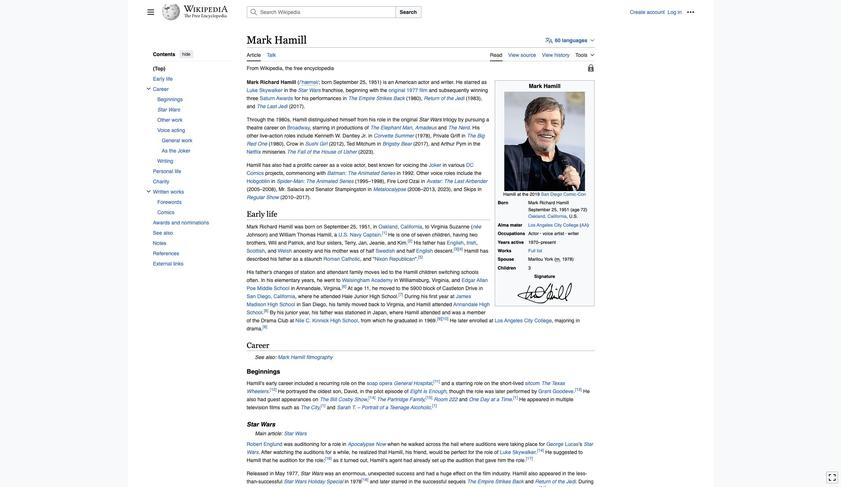 Task type: locate. For each thing, give the bounding box(es) containing it.
fullscreen image
[[829, 474, 837, 482]]

log in and more options image
[[687, 8, 695, 16]]

1 vertical spatial note
[[247, 430, 595, 438]]

0 vertical spatial note
[[247, 353, 595, 361]]

note
[[247, 353, 595, 361], [247, 430, 595, 438]]

2 note from the top
[[247, 430, 595, 438]]

None search field
[[238, 6, 630, 18]]

Search Wikipedia search field
[[247, 6, 396, 18]]

main content
[[244, 33, 695, 488]]



Task type: describe. For each thing, give the bounding box(es) containing it.
wikipedia image
[[184, 6, 228, 12]]

page semi-protected image
[[588, 64, 595, 71]]

personal tools navigation
[[630, 6, 697, 18]]

menu image
[[147, 8, 154, 16]]

language progressive image
[[546, 37, 553, 44]]

x small image
[[146, 86, 151, 91]]

1 note from the top
[[247, 353, 595, 361]]

x small image
[[146, 189, 151, 194]]

the free encyclopedia image
[[184, 14, 227, 19]]



Task type: vqa. For each thing, say whether or not it's contained in the screenshot.
Page semi-protected icon
yes



